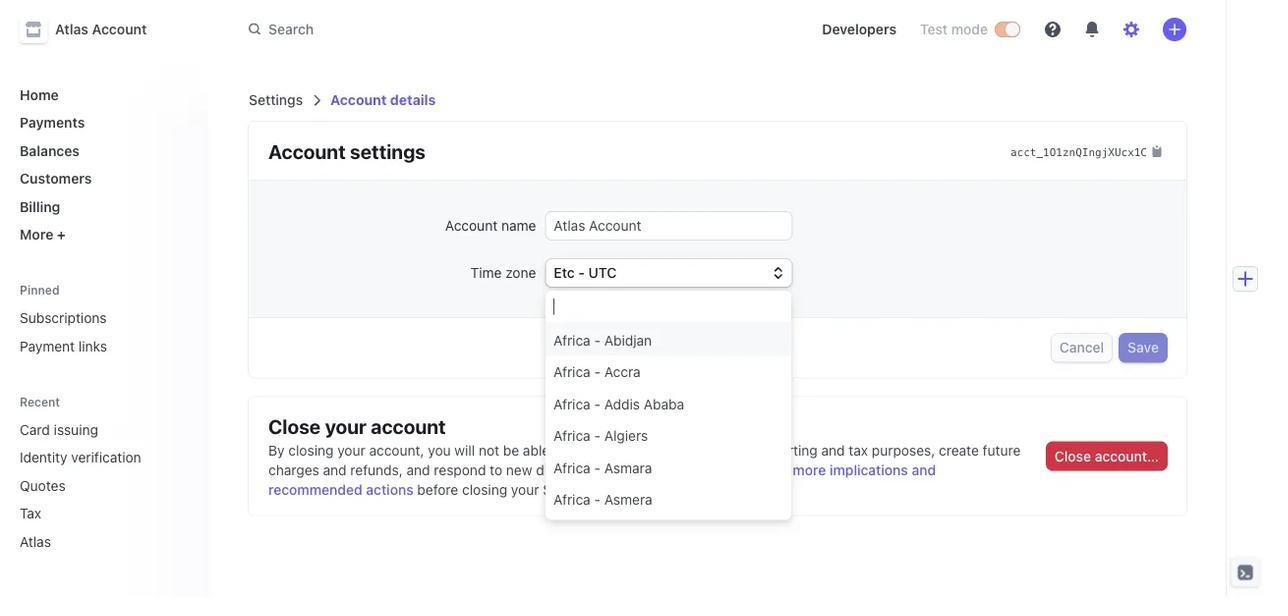 Task type: vqa. For each thing, say whether or not it's contained in the screenshot.
Select
no



Task type: describe. For each thing, give the bounding box(es) containing it.
for inside this link for more implications and recommended actions
[[771, 462, 789, 478]]

pinned element
[[12, 302, 194, 362]]

be
[[503, 442, 519, 458]]

africa - bamako
[[553, 523, 655, 540]]

account name
[[445, 218, 536, 234]]

bamako
[[604, 523, 655, 540]]

developers
[[822, 21, 896, 37]]

- for asmera
[[594, 491, 601, 508]]

pinned
[[20, 283, 60, 297]]

atlas link
[[12, 526, 166, 558]]

payment
[[20, 338, 75, 354]]

asmera
[[604, 491, 652, 508]]

closing for by
[[288, 442, 334, 458]]

close for close account…
[[1054, 448, 1091, 464]]

acct_1o1znqingjxucx1c
[[1010, 146, 1147, 159]]

africa for africa - asmara
[[553, 460, 590, 476]]

recent
[[20, 395, 60, 409]]

through
[[663, 462, 713, 478]]

data
[[706, 442, 734, 458]]

balances link
[[12, 135, 194, 167]]

close account… button
[[1047, 443, 1167, 470]]

customers link
[[12, 163, 194, 195]]

time zone
[[471, 265, 536, 281]]

atlas for atlas account
[[55, 21, 88, 37]]

asmara
[[604, 460, 652, 476]]

links
[[78, 338, 107, 354]]

actions
[[366, 482, 413, 498]]

payments
[[20, 115, 85, 131]]

settings
[[249, 92, 303, 108]]

tax
[[849, 442, 868, 458]]

future
[[983, 442, 1021, 458]]

account for account details
[[330, 92, 387, 108]]

stripe
[[543, 482, 581, 498]]

settings image
[[1123, 22, 1139, 37]]

africa - addis ababa
[[553, 396, 684, 412]]

payment links link
[[12, 330, 194, 362]]

before
[[417, 482, 458, 498]]

identity verification
[[20, 450, 141, 466]]

account,
[[369, 442, 424, 458]]

quotes
[[20, 478, 66, 494]]

balances
[[20, 143, 80, 159]]

close your account
[[268, 415, 446, 438]]

your up asmara
[[618, 442, 646, 458]]

tax link
[[12, 498, 166, 530]]

africa - asmera
[[553, 491, 652, 508]]

your up refunds, in the bottom of the page
[[325, 415, 367, 438]]

name
[[501, 218, 536, 234]]

addis
[[604, 396, 640, 412]]

more
[[20, 227, 53, 243]]

Search text field
[[237, 12, 791, 47]]

africa for africa - bamako
[[553, 523, 590, 540]]

go
[[643, 462, 660, 478]]

charges
[[268, 462, 319, 478]]

issuing
[[54, 422, 98, 438]]

core navigation links element
[[12, 79, 194, 251]]

close for close your account
[[268, 415, 321, 438]]

- for bamako
[[594, 523, 601, 540]]

this link for more implications and recommended actions link
[[268, 462, 936, 498]]

- for asmara
[[594, 460, 601, 476]]

verification
[[71, 450, 141, 466]]

account.
[[584, 482, 639, 498]]

payments link
[[12, 107, 194, 139]]

account for account settings
[[268, 140, 346, 163]]

card issuing
[[20, 422, 98, 438]]

this
[[717, 462, 741, 478]]

you
[[428, 442, 451, 458]]

and inside this link for more implications and recommended actions
[[912, 462, 936, 478]]

account inside 'button'
[[92, 21, 147, 37]]

accra
[[604, 364, 641, 380]]

subscriptions
[[20, 310, 107, 326]]

disputes.
[[536, 462, 594, 478]]

zone
[[505, 265, 536, 281]]

home
[[20, 86, 59, 103]]

- for accra
[[594, 364, 601, 380]]

test mode
[[920, 21, 988, 37]]

africa for africa - asmera
[[553, 491, 590, 508]]

more
[[793, 462, 826, 478]]



Task type: locate. For each thing, give the bounding box(es) containing it.
card issuing link
[[12, 414, 166, 446]]

africa - abidjan
[[553, 332, 652, 348]]

- left algiers
[[594, 428, 601, 444]]

home link
[[12, 79, 194, 111]]

0 vertical spatial for
[[738, 442, 756, 458]]

time
[[471, 265, 502, 281]]

africa - asmara
[[553, 460, 652, 476]]

0 horizontal spatial close
[[268, 415, 321, 438]]

search
[[268, 21, 314, 37]]

atlas up home link
[[55, 21, 88, 37]]

closing for before
[[462, 482, 507, 498]]

2 africa from the top
[[553, 364, 590, 380]]

identity
[[20, 450, 67, 466]]

recent navigation links element
[[0, 386, 209, 558]]

africa up stripe
[[553, 460, 590, 476]]

create
[[939, 442, 979, 458]]

developers link
[[814, 14, 904, 45]]

1 horizontal spatial close
[[1054, 448, 1091, 464]]

recent element
[[0, 414, 209, 558]]

etc
[[554, 265, 575, 281]]

atlas for atlas
[[20, 534, 51, 550]]

pinned navigation links element
[[12, 274, 198, 362]]

close up by
[[268, 415, 321, 438]]

7 africa from the top
[[553, 523, 590, 540]]

account…
[[1095, 448, 1159, 464]]

recommended
[[268, 482, 362, 498]]

africa down stripe
[[553, 523, 590, 540]]

1 horizontal spatial for
[[771, 462, 789, 478]]

africa for africa - addis ababa
[[553, 396, 590, 412]]

atlas account button
[[20, 16, 167, 43]]

financial
[[650, 442, 702, 458]]

before closing your stripe account.
[[417, 482, 639, 498]]

0 vertical spatial closing
[[288, 442, 334, 458]]

payment links
[[20, 338, 107, 354]]

identity verification link
[[12, 442, 166, 474]]

card
[[20, 422, 50, 438]]

africa for africa - accra
[[553, 364, 590, 380]]

0 vertical spatial to
[[553, 442, 566, 458]]

settings
[[350, 140, 426, 163]]

- down access on the bottom left of page
[[594, 460, 601, 476]]

Search search field
[[237, 12, 791, 47]]

1 vertical spatial for
[[771, 462, 789, 478]]

africa
[[553, 332, 590, 348], [553, 364, 590, 380], [553, 396, 590, 412], [553, 428, 590, 444], [553, 460, 590, 476], [553, 491, 590, 508], [553, 523, 590, 540]]

3 africa from the top
[[553, 396, 590, 412]]

settings link
[[249, 92, 303, 108]]

your down the new
[[511, 482, 539, 498]]

account details
[[330, 92, 436, 108]]

1 horizontal spatial closing
[[462, 482, 507, 498]]

1 horizontal spatial atlas
[[55, 21, 88, 37]]

4 africa from the top
[[553, 428, 590, 444]]

- left "asmera"
[[594, 491, 601, 508]]

and left 'tax' on the bottom
[[821, 442, 845, 458]]

ababa
[[644, 396, 684, 412]]

- for utc
[[578, 265, 585, 281]]

africa for africa - abidjan
[[553, 332, 590, 348]]

atlas down tax
[[20, 534, 51, 550]]

closing down respond
[[462, 482, 507, 498]]

to down not
[[490, 462, 502, 478]]

+
[[57, 227, 66, 243]]

closing up charges
[[288, 442, 334, 458]]

account up account settings
[[330, 92, 387, 108]]

billing
[[20, 199, 60, 215]]

able
[[523, 442, 550, 458]]

by
[[268, 442, 285, 458]]

africa for africa - algiers
[[553, 428, 590, 444]]

1 vertical spatial to
[[490, 462, 502, 478]]

- for abidjan
[[594, 332, 601, 348]]

list box containing africa - abidjan
[[546, 324, 791, 598]]

- inside popup button
[[578, 265, 585, 281]]

close
[[268, 415, 321, 438], [1054, 448, 1091, 464]]

refunds,
[[350, 462, 403, 478]]

abidjan
[[604, 332, 652, 348]]

atlas inside atlas account 'button'
[[55, 21, 88, 37]]

list box
[[546, 324, 791, 598]]

- for addis
[[594, 396, 601, 412]]

please
[[598, 462, 640, 478]]

0 horizontal spatial closing
[[288, 442, 334, 458]]

1 horizontal spatial to
[[553, 442, 566, 458]]

- right etc
[[578, 265, 585, 281]]

for inside by closing your account, you will not be able to access your financial data for reporting and tax purposes, create future charges and refunds, and respond to new disputes. please go through
[[738, 442, 756, 458]]

africa down africa - abidjan
[[553, 364, 590, 380]]

reporting
[[759, 442, 818, 458]]

1 vertical spatial closing
[[462, 482, 507, 498]]

not
[[479, 442, 499, 458]]

will
[[455, 442, 475, 458]]

this link for more implications and recommended actions
[[268, 462, 936, 498]]

- left bamako
[[594, 523, 601, 540]]

Account name text field
[[546, 212, 792, 240]]

africa up disputes.
[[553, 428, 590, 444]]

and
[[821, 442, 845, 458], [323, 462, 347, 478], [407, 462, 430, 478], [912, 462, 936, 478]]

0 horizontal spatial atlas
[[20, 534, 51, 550]]

your down close your account
[[337, 442, 365, 458]]

more +
[[20, 227, 66, 243]]

close account…
[[1054, 448, 1159, 464]]

africa - accra
[[553, 364, 641, 380]]

None field
[[546, 291, 791, 324]]

implications
[[830, 462, 908, 478]]

acct_1o1znqingjxucx1c button
[[1010, 142, 1163, 161]]

and down purposes,
[[912, 462, 936, 478]]

to up disputes.
[[553, 442, 566, 458]]

new
[[506, 462, 532, 478]]

for up link
[[738, 442, 756, 458]]

account
[[371, 415, 446, 438]]

customers
[[20, 171, 92, 187]]

africa up africa - accra
[[553, 332, 590, 348]]

account left "name"
[[445, 218, 498, 234]]

utc
[[588, 265, 617, 281]]

and up the recommended on the left bottom of page
[[323, 462, 347, 478]]

0 horizontal spatial for
[[738, 442, 756, 458]]

test
[[920, 21, 948, 37]]

6 africa from the top
[[553, 491, 590, 508]]

algiers
[[604, 428, 648, 444]]

account for account name
[[445, 218, 498, 234]]

5 africa from the top
[[553, 460, 590, 476]]

quotes link
[[12, 470, 166, 502]]

etc - utc button
[[546, 259, 792, 287]]

account settings
[[268, 140, 426, 163]]

help image
[[1045, 22, 1061, 37]]

closing
[[288, 442, 334, 458], [462, 482, 507, 498]]

mode
[[951, 21, 988, 37]]

by closing your account, you will not be able to access your financial data for reporting and tax purposes, create future charges and refunds, and respond to new disputes. please go through
[[268, 442, 1021, 478]]

- left abidjan
[[594, 332, 601, 348]]

0 vertical spatial atlas
[[55, 21, 88, 37]]

subscriptions link
[[12, 302, 194, 334]]

purposes,
[[872, 442, 935, 458]]

for down reporting at the right of page
[[771, 462, 789, 478]]

- left accra
[[594, 364, 601, 380]]

0 horizontal spatial to
[[490, 462, 502, 478]]

closing inside by closing your account, you will not be able to access your financial data for reporting and tax purposes, create future charges and refunds, and respond to new disputes. please go through
[[288, 442, 334, 458]]

africa down africa - accra
[[553, 396, 590, 412]]

1 vertical spatial atlas
[[20, 534, 51, 550]]

for
[[738, 442, 756, 458], [771, 462, 789, 478]]

1 africa from the top
[[553, 332, 590, 348]]

account down settings
[[268, 140, 346, 163]]

close inside button
[[1054, 448, 1091, 464]]

access
[[570, 442, 614, 458]]

atlas inside recent element
[[20, 534, 51, 550]]

1 vertical spatial close
[[1054, 448, 1091, 464]]

details
[[390, 92, 436, 108]]

africa down disputes.
[[553, 491, 590, 508]]

atlas account
[[55, 21, 147, 37]]

-
[[578, 265, 585, 281], [594, 332, 601, 348], [594, 364, 601, 380], [594, 396, 601, 412], [594, 428, 601, 444], [594, 460, 601, 476], [594, 491, 601, 508], [594, 523, 601, 540]]

etc - utc
[[554, 265, 617, 281]]

account up home link
[[92, 21, 147, 37]]

billing link
[[12, 191, 194, 223]]

africa - algiers
[[553, 428, 648, 444]]

and up before
[[407, 462, 430, 478]]

tax
[[20, 506, 41, 522]]

0 vertical spatial close
[[268, 415, 321, 438]]

respond
[[434, 462, 486, 478]]

close left account…
[[1054, 448, 1091, 464]]

- left addis
[[594, 396, 601, 412]]

- for algiers
[[594, 428, 601, 444]]



